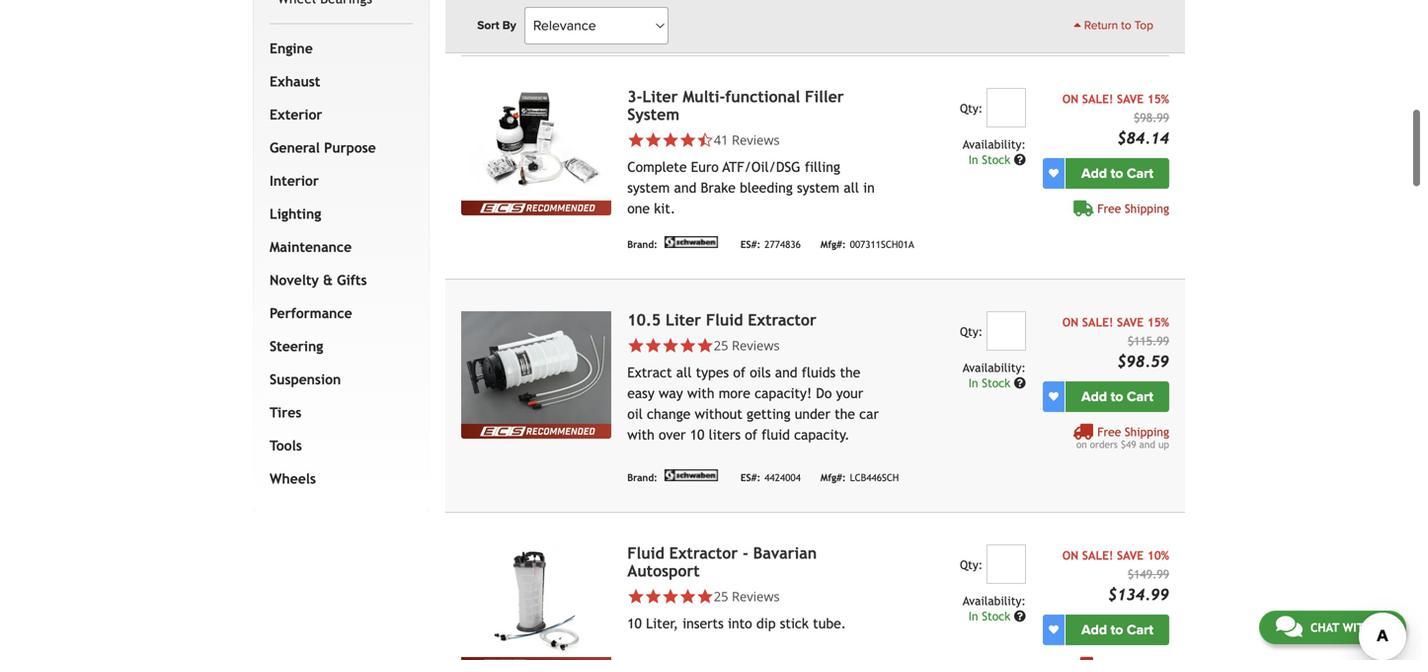 Task type: describe. For each thing, give the bounding box(es) containing it.
3 in stock from the top
[[969, 609, 1015, 623]]

without
[[695, 406, 743, 422]]

one
[[628, 200, 650, 216]]

es#2774836 - 007311sch01a - 3-liter multi-functional filler system - complete euro atf/oil/dsg filling system and brake bleeding system all in one kit. - schwaben - audi bmw volkswagen mercedes benz mini porsche image
[[462, 88, 612, 200]]

into
[[728, 615, 753, 631]]

on for $134.99
[[1063, 548, 1079, 562]]

up
[[1159, 439, 1170, 450]]

extract all types of oils and fluids the easy way with more capacity! do your oil change without getting under the car with over 10 liters of fluid capacity.
[[628, 364, 879, 442]]

in for $84.14
[[969, 152, 979, 166]]

0 vertical spatial of
[[734, 364, 746, 380]]

on for $84.14
[[1063, 92, 1079, 106]]

10.5 liter fluid extractor
[[628, 311, 817, 329]]

4424004
[[765, 472, 801, 483]]

stock for $98.59
[[982, 376, 1011, 390]]

on
[[1077, 439, 1088, 450]]

engine
[[270, 40, 313, 56]]

add to cart for $84.14
[[1082, 165, 1154, 182]]

add for $84.14
[[1082, 165, 1108, 182]]

1 brand: from the top
[[628, 15, 658, 27]]

capacity.
[[795, 427, 850, 442]]

lcb446sch
[[850, 472, 900, 483]]

fluid inside the fluid extractor - bavarian autosport
[[628, 544, 665, 562]]

1 system from the left
[[628, 180, 670, 195]]

tube.
[[813, 615, 847, 631]]

brand: for 10.5
[[628, 472, 658, 483]]

extractor inside the fluid extractor - bavarian autosport
[[670, 544, 738, 562]]

10.5 liter fluid extractor link
[[628, 311, 817, 329]]

1 horizontal spatial fluid
[[706, 311, 744, 329]]

capacity!
[[755, 385, 812, 401]]

with inside chat with us link
[[1344, 621, 1373, 634]]

es#4424004 - lcb446sch - 10.5 liter fluid extractor - extract all types of oils and fluids the easy way with more capacity! do your oil change without getting under the car with over 10 liters of fluid capacity. - schwaben - audi bmw volkswagen mercedes benz mini porsche image
[[462, 311, 612, 424]]

suspension
[[270, 371, 341, 387]]

system
[[628, 105, 680, 123]]

purpose
[[324, 140, 376, 155]]

exterior link
[[266, 98, 409, 131]]

maintenance link
[[266, 231, 409, 264]]

-
[[743, 544, 749, 562]]

return to top link
[[1074, 17, 1154, 35]]

add to cart for $98.59
[[1082, 388, 1154, 405]]

2 41 reviews link from the left
[[714, 131, 780, 148]]

by
[[503, 18, 517, 33]]

2 25 reviews from the top
[[714, 587, 780, 605]]

$98.99
[[1135, 110, 1170, 124]]

wheels link
[[266, 462, 409, 495]]

lighting link
[[266, 197, 409, 231]]

interior link
[[266, 164, 409, 197]]

kit.
[[654, 200, 676, 216]]

suspension link
[[266, 363, 409, 396]]

ecs tuning recommends this product. image for fluid extractor - bavarian autosport
[[462, 657, 612, 660]]

free for free shipping
[[1098, 201, 1122, 215]]

fluid extractor - bavarian autosport link
[[628, 544, 817, 580]]

es#: for extractor
[[741, 472, 761, 483]]

inserts
[[683, 615, 724, 631]]

add to cart button for $98.59
[[1066, 381, 1170, 412]]

shipping for free shipping on orders $49 and up
[[1125, 425, 1170, 439]]

qty: for 10.5 liter fluid extractor
[[960, 324, 983, 338]]

add to cart button for $84.14
[[1066, 158, 1170, 189]]

tires link
[[266, 396, 409, 429]]

$98.59
[[1118, 352, 1170, 370]]

general
[[270, 140, 320, 155]]

general purpose link
[[266, 131, 409, 164]]

sort
[[477, 18, 500, 33]]

es#: 2774836
[[741, 239, 801, 250]]

add for $98.59
[[1082, 388, 1108, 405]]

bleeding
[[740, 180, 793, 195]]

liter,
[[646, 615, 679, 631]]

3 reviews from the top
[[732, 587, 780, 605]]

easy
[[628, 385, 655, 401]]

1 25 from the top
[[714, 336, 729, 354]]

complete euro atf/oil/dsg filling system and brake bleeding system all in one kit.
[[628, 159, 875, 216]]

3 qty: from the top
[[960, 558, 983, 571]]

exhaust
[[270, 73, 320, 89]]

euro
[[691, 159, 719, 175]]

interior
[[270, 173, 319, 189]]

dip
[[757, 615, 776, 631]]

performance
[[270, 305, 352, 321]]

fluid
[[762, 427, 790, 442]]

brand: for 3-
[[628, 239, 658, 250]]

multi-
[[683, 87, 726, 106]]

on for $98.59
[[1063, 315, 1079, 329]]

10 inside extract all types of oils and fluids the easy way with more capacity! do your oil change without getting under the car with over 10 liters of fluid capacity.
[[690, 427, 705, 442]]

us
[[1376, 621, 1390, 634]]

add to cart button for $134.99
[[1066, 614, 1170, 645]]

fluids
[[802, 364, 836, 380]]

brake
[[701, 180, 736, 195]]

cart for $84.14
[[1127, 165, 1154, 182]]

free shipping
[[1098, 201, 1170, 215]]

half star image
[[697, 131, 714, 148]]

3 availability: from the top
[[963, 594, 1027, 608]]

2 25 from the top
[[714, 587, 729, 605]]

do
[[817, 385, 832, 401]]

car
[[860, 406, 879, 422]]

in for $98.59
[[969, 376, 979, 390]]

chat with us link
[[1260, 611, 1407, 644]]

1 41 reviews link from the left
[[628, 131, 883, 148]]

fluid extractor - bavarian autosport
[[628, 544, 817, 580]]

wheels
[[270, 471, 316, 486]]

liter for 3-
[[643, 87, 678, 106]]

add for $134.99
[[1082, 621, 1108, 638]]

bavarian
[[754, 544, 817, 562]]

stock for $84.14
[[982, 152, 1011, 166]]

performance link
[[266, 297, 409, 330]]

mfg#: 007311sch01a
[[821, 239, 915, 250]]

qty: for 3-liter multi-functional filler system
[[960, 101, 983, 115]]

oil
[[628, 406, 643, 422]]

availability: for $98.59
[[963, 360, 1027, 374]]

add to wish list image
[[1049, 625, 1059, 635]]

3 stock from the top
[[982, 609, 1011, 623]]

your
[[837, 385, 864, 401]]

complete
[[628, 159, 687, 175]]

and for 10.5 liter fluid extractor
[[776, 364, 798, 380]]

mfg#: for 3-liter multi-functional filler system
[[821, 239, 846, 250]]

1 vertical spatial the
[[835, 406, 856, 422]]

oils
[[750, 364, 771, 380]]

$149.99
[[1128, 567, 1170, 581]]

tools link
[[266, 429, 409, 462]]

novelty
[[270, 272, 319, 288]]

caret up image
[[1074, 19, 1082, 31]]

sale! for $98.59
[[1083, 315, 1114, 329]]

41 reviews
[[714, 131, 780, 148]]

exhaust link
[[266, 65, 409, 98]]

steering link
[[266, 330, 409, 363]]

shipping for free shipping
[[1125, 201, 1170, 215]]

0 vertical spatial extractor
[[748, 311, 817, 329]]

to left top
[[1122, 18, 1132, 33]]



Task type: vqa. For each thing, say whether or not it's contained in the screenshot.
ON to the bottom
yes



Task type: locate. For each thing, give the bounding box(es) containing it.
all up way
[[677, 364, 692, 380]]

and for 3-liter multi-functional filler system
[[674, 180, 697, 195]]

on sale!                         save 10% $149.99 $134.99
[[1063, 548, 1170, 604]]

1 vertical spatial qty:
[[960, 324, 983, 338]]

free inside free shipping on orders $49 and up
[[1098, 425, 1122, 439]]

1 vertical spatial extractor
[[670, 544, 738, 562]]

0 vertical spatial add to cart button
[[1066, 158, 1170, 189]]

10 liter, inserts into dip stick tube.
[[628, 615, 847, 631]]

0 vertical spatial schwaben - corporate logo image
[[662, 13, 721, 24]]

0 horizontal spatial and
[[674, 180, 697, 195]]

0 vertical spatial 15%
[[1148, 92, 1170, 106]]

schwaben - corporate logo image
[[662, 13, 721, 24], [662, 236, 721, 248], [662, 469, 721, 481]]

save for $84.14
[[1118, 92, 1144, 106]]

save up '$149.99'
[[1118, 548, 1144, 562]]

2 schwaben - corporate logo image from the top
[[662, 236, 721, 248]]

0 vertical spatial sale!
[[1083, 92, 1114, 106]]

1 vertical spatial liter
[[666, 311, 702, 329]]

0 horizontal spatial system
[[628, 180, 670, 195]]

sort by
[[477, 18, 517, 33]]

2 system from the left
[[797, 180, 840, 195]]

1 vertical spatial ecs tuning recommends this product. image
[[462, 424, 612, 439]]

add to cart up free shipping in the right top of the page
[[1082, 165, 1154, 182]]

0 horizontal spatial all
[[677, 364, 692, 380]]

2 vertical spatial stock
[[982, 609, 1011, 623]]

3 question circle image from the top
[[1015, 610, 1027, 622]]

chat with us
[[1311, 621, 1390, 634]]

15%
[[1148, 92, 1170, 106], [1148, 315, 1170, 329]]

0 horizontal spatial with
[[628, 427, 655, 442]]

way
[[659, 385, 683, 401]]

add to cart button down the $134.99
[[1066, 614, 1170, 645]]

15% up $115.99
[[1148, 315, 1170, 329]]

1 save from the top
[[1118, 92, 1144, 106]]

1 vertical spatial and
[[776, 364, 798, 380]]

and inside free shipping on orders $49 and up
[[1140, 439, 1156, 450]]

1 in from the top
[[969, 152, 979, 166]]

add to wish list image for $84.14
[[1049, 168, 1059, 178]]

ecs tuning recommends this product. image
[[462, 200, 612, 215], [462, 424, 612, 439], [462, 657, 612, 660]]

reviews for functional
[[732, 131, 780, 148]]

orders
[[1091, 439, 1119, 450]]

3 on from the top
[[1063, 548, 1079, 562]]

liter right 10.5
[[666, 311, 702, 329]]

extract
[[628, 364, 672, 380]]

reviews for extractor
[[732, 336, 780, 354]]

liters
[[709, 427, 741, 442]]

change
[[647, 406, 691, 422]]

save up $98.99
[[1118, 92, 1144, 106]]

fluid up "liter,"
[[628, 544, 665, 562]]

under
[[795, 406, 831, 422]]

2 vertical spatial schwaben - corporate logo image
[[662, 469, 721, 481]]

1 horizontal spatial and
[[776, 364, 798, 380]]

3 brand: from the top
[[628, 472, 658, 483]]

of
[[734, 364, 746, 380], [745, 427, 758, 442]]

question circle image for $84.14
[[1015, 153, 1027, 165]]

1 add to cart from the top
[[1082, 165, 1154, 182]]

25 reviews
[[714, 336, 780, 354], [714, 587, 780, 605]]

1 vertical spatial stock
[[982, 376, 1011, 390]]

with down oil
[[628, 427, 655, 442]]

1 horizontal spatial extractor
[[748, 311, 817, 329]]

sale! inside on sale!                         save 15% $98.99 $84.14
[[1083, 92, 1114, 106]]

shipping
[[1125, 201, 1170, 215], [1125, 425, 1170, 439]]

on inside the on sale!                         save 15% $115.99 $98.59
[[1063, 315, 1079, 329]]

1 horizontal spatial with
[[688, 385, 715, 401]]

0 vertical spatial es#:
[[741, 239, 761, 250]]

3 cart from the top
[[1127, 621, 1154, 638]]

10%
[[1148, 548, 1170, 562]]

2 vertical spatial add
[[1082, 621, 1108, 638]]

0 vertical spatial qty:
[[960, 101, 983, 115]]

2 vertical spatial on
[[1063, 548, 1079, 562]]

1 vertical spatial add
[[1082, 388, 1108, 405]]

add right add to wish list icon
[[1082, 621, 1108, 638]]

reviews up atf/oil/dsg
[[732, 131, 780, 148]]

1 availability: from the top
[[963, 137, 1027, 151]]

1 vertical spatial free
[[1098, 425, 1122, 439]]

free for free shipping on orders $49 and up
[[1098, 425, 1122, 439]]

fluid up types
[[706, 311, 744, 329]]

1 horizontal spatial all
[[844, 180, 860, 195]]

1 vertical spatial brand:
[[628, 239, 658, 250]]

3 schwaben - corporate logo image from the top
[[662, 469, 721, 481]]

3 add from the top
[[1082, 621, 1108, 638]]

1 vertical spatial add to cart button
[[1066, 381, 1170, 412]]

0 horizontal spatial 10
[[628, 615, 642, 631]]

3 save from the top
[[1118, 548, 1144, 562]]

all inside extract all types of oils and fluids the easy way with more capacity! do your oil change without getting under the car with over 10 liters of fluid capacity.
[[677, 364, 692, 380]]

2 vertical spatial in stock
[[969, 609, 1015, 623]]

$84.14
[[1118, 129, 1170, 147]]

es#:
[[741, 239, 761, 250], [741, 472, 761, 483]]

1 es#: from the top
[[741, 239, 761, 250]]

1 vertical spatial reviews
[[732, 336, 780, 354]]

types
[[696, 364, 729, 380]]

$49
[[1121, 439, 1137, 450]]

1 vertical spatial fluid
[[628, 544, 665, 562]]

1 sale! from the top
[[1083, 92, 1114, 106]]

exterior
[[270, 107, 323, 122]]

es#: for functional
[[741, 239, 761, 250]]

2 reviews from the top
[[732, 336, 780, 354]]

cart down the $134.99
[[1127, 621, 1154, 638]]

2 cart from the top
[[1127, 388, 1154, 405]]

2 vertical spatial reviews
[[732, 587, 780, 605]]

question circle image
[[1015, 153, 1027, 165], [1015, 377, 1027, 389], [1015, 610, 1027, 622]]

extractor up the oils at the right of the page
[[748, 311, 817, 329]]

3-
[[628, 87, 643, 106]]

$134.99
[[1109, 585, 1170, 604]]

with down types
[[688, 385, 715, 401]]

0 vertical spatial in
[[969, 152, 979, 166]]

mfg#:
[[821, 239, 846, 250], [821, 472, 846, 483]]

0 vertical spatial and
[[674, 180, 697, 195]]

2 es#: from the top
[[741, 472, 761, 483]]

&
[[323, 272, 333, 288]]

liter left multi-
[[643, 87, 678, 106]]

2 vertical spatial ecs tuning recommends this product. image
[[462, 657, 612, 660]]

2 vertical spatial qty:
[[960, 558, 983, 571]]

more
[[719, 385, 751, 401]]

2 vertical spatial question circle image
[[1015, 610, 1027, 622]]

free right on
[[1098, 425, 1122, 439]]

1 vertical spatial 25
[[714, 587, 729, 605]]

2 vertical spatial in
[[969, 609, 979, 623]]

0 vertical spatial add to wish list image
[[1049, 168, 1059, 178]]

3 add to cart button from the top
[[1066, 614, 1170, 645]]

1 mfg#: from the top
[[821, 239, 846, 250]]

15% for $84.14
[[1148, 92, 1170, 106]]

2 vertical spatial availability:
[[963, 594, 1027, 608]]

2 15% from the top
[[1148, 315, 1170, 329]]

None number field
[[987, 88, 1027, 127], [987, 311, 1027, 351], [987, 544, 1027, 584], [987, 88, 1027, 127], [987, 311, 1027, 351], [987, 544, 1027, 584]]

2 sale! from the top
[[1083, 315, 1114, 329]]

atf/oil/dsg
[[723, 159, 801, 175]]

2774836
[[765, 239, 801, 250]]

0 vertical spatial 10
[[690, 427, 705, 442]]

0 vertical spatial reviews
[[732, 131, 780, 148]]

2 vertical spatial with
[[1344, 621, 1373, 634]]

1 stock from the top
[[982, 152, 1011, 166]]

2 ecs tuning recommends this product. image from the top
[[462, 424, 612, 439]]

3 add to cart from the top
[[1082, 621, 1154, 638]]

1 vertical spatial add to cart
[[1082, 388, 1154, 405]]

ecs tuning recommends this product. image for 3-liter multi-functional filler system
[[462, 200, 612, 215]]

2 horizontal spatial with
[[1344, 621, 1373, 634]]

add up "orders"
[[1082, 388, 1108, 405]]

cart for $134.99
[[1127, 621, 1154, 638]]

2 shipping from the top
[[1125, 425, 1170, 439]]

and left up
[[1140, 439, 1156, 450]]

mfg#: for 10.5 liter fluid extractor
[[821, 472, 846, 483]]

free shipping on orders $49 and up
[[1077, 425, 1170, 450]]

2 vertical spatial save
[[1118, 548, 1144, 562]]

1 vertical spatial sale!
[[1083, 315, 1114, 329]]

1 vertical spatial of
[[745, 427, 758, 442]]

filling
[[805, 159, 841, 175]]

the down your
[[835, 406, 856, 422]]

1 vertical spatial es#:
[[741, 472, 761, 483]]

0 vertical spatial save
[[1118, 92, 1144, 106]]

es#: 4424004
[[741, 472, 801, 483]]

and up capacity!
[[776, 364, 798, 380]]

25 down 10.5 liter fluid extractor
[[714, 336, 729, 354]]

2 add to cart from the top
[[1082, 388, 1154, 405]]

1 free from the top
[[1098, 201, 1122, 215]]

and inside the 'complete euro atf/oil/dsg filling system and brake bleeding system all in one kit.'
[[674, 180, 697, 195]]

1 horizontal spatial 10
[[690, 427, 705, 442]]

stick
[[780, 615, 809, 631]]

on inside "on sale!                         save 10% $149.99 $134.99"
[[1063, 548, 1079, 562]]

free down $84.14
[[1098, 201, 1122, 215]]

0 vertical spatial add
[[1082, 165, 1108, 182]]

3-liter multi-functional filler system link
[[628, 87, 845, 123]]

2 brand: from the top
[[628, 239, 658, 250]]

ecs tuning recommends this product. image for 10.5 liter fluid extractor
[[462, 424, 612, 439]]

add to cart for $134.99
[[1082, 621, 1154, 638]]

2 vertical spatial add to cart
[[1082, 621, 1154, 638]]

0 vertical spatial fluid
[[706, 311, 744, 329]]

1 vertical spatial 10
[[628, 615, 642, 631]]

1 on from the top
[[1063, 92, 1079, 106]]

star image
[[645, 131, 662, 148], [680, 131, 697, 148], [628, 337, 645, 354], [645, 337, 662, 354], [662, 337, 680, 354], [680, 337, 697, 354], [662, 588, 680, 605]]

in stock
[[969, 152, 1015, 166], [969, 376, 1015, 390], [969, 609, 1015, 623]]

3 in from the top
[[969, 609, 979, 623]]

0 vertical spatial with
[[688, 385, 715, 401]]

0 vertical spatial shipping
[[1125, 201, 1170, 215]]

liter inside 3-liter multi-functional filler system
[[643, 87, 678, 106]]

1 vertical spatial schwaben - corporate logo image
[[662, 236, 721, 248]]

2 add to wish list image from the top
[[1049, 392, 1059, 401]]

liter for 10.5
[[666, 311, 702, 329]]

0 horizontal spatial fluid
[[628, 544, 665, 562]]

15% up $98.99
[[1148, 92, 1170, 106]]

save inside the on sale!                         save 15% $115.99 $98.59
[[1118, 315, 1144, 329]]

tools
[[270, 438, 302, 453]]

reviews up dip
[[732, 587, 780, 605]]

25 reviews link
[[628, 336, 883, 354], [714, 336, 780, 354], [628, 587, 883, 605], [714, 587, 780, 605]]

add to cart down the $134.99
[[1082, 621, 1154, 638]]

system down complete
[[628, 180, 670, 195]]

novelty & gifts
[[270, 272, 367, 288]]

fluid
[[706, 311, 744, 329], [628, 544, 665, 562]]

1 shipping from the top
[[1125, 201, 1170, 215]]

0 vertical spatial free
[[1098, 201, 1122, 215]]

1 add to wish list image from the top
[[1049, 168, 1059, 178]]

1 vertical spatial availability:
[[963, 360, 1027, 374]]

2 horizontal spatial and
[[1140, 439, 1156, 450]]

novelty & gifts link
[[266, 264, 409, 297]]

on inside on sale!                         save 15% $98.99 $84.14
[[1063, 92, 1079, 106]]

25 up "10 liter, inserts into dip stick tube."
[[714, 587, 729, 605]]

1 schwaben - corporate logo image from the top
[[662, 13, 721, 24]]

return
[[1085, 18, 1119, 33]]

10
[[690, 427, 705, 442], [628, 615, 642, 631]]

25 reviews up the oils at the right of the page
[[714, 336, 780, 354]]

with
[[688, 385, 715, 401], [628, 427, 655, 442], [1344, 621, 1373, 634]]

0 vertical spatial ecs tuning recommends this product. image
[[462, 200, 612, 215]]

to for $98.59
[[1111, 388, 1124, 405]]

2 question circle image from the top
[[1015, 377, 1027, 389]]

to up free shipping in the right top of the page
[[1111, 165, 1124, 182]]

2 free from the top
[[1098, 425, 1122, 439]]

0 vertical spatial stock
[[982, 152, 1011, 166]]

tires
[[270, 404, 302, 420]]

2 vertical spatial cart
[[1127, 621, 1154, 638]]

2 stock from the top
[[982, 376, 1011, 390]]

gifts
[[337, 272, 367, 288]]

1 vertical spatial mfg#:
[[821, 472, 846, 483]]

to up free shipping on orders $49 and up
[[1111, 388, 1124, 405]]

10.5
[[628, 311, 661, 329]]

2 save from the top
[[1118, 315, 1144, 329]]

1 reviews from the top
[[732, 131, 780, 148]]

es#3673862 - b8800001 - fluid extractor - bavarian autosport - 10 liter, inserts into dip stick tube. - bav auto tools - audi bmw volkswagen mercedes benz mini porsche image
[[462, 544, 612, 657]]

sale!
[[1083, 92, 1114, 106], [1083, 315, 1114, 329], [1083, 548, 1114, 562]]

extractor
[[748, 311, 817, 329], [670, 544, 738, 562]]

to for $84.14
[[1111, 165, 1124, 182]]

1 vertical spatial cart
[[1127, 388, 1154, 405]]

to
[[1122, 18, 1132, 33], [1111, 165, 1124, 182], [1111, 388, 1124, 405], [1111, 621, 1124, 638]]

2 vertical spatial add to cart button
[[1066, 614, 1170, 645]]

es#: left 2774836
[[741, 239, 761, 250]]

cart down $84.14
[[1127, 165, 1154, 182]]

2 add to cart button from the top
[[1066, 381, 1170, 412]]

add to cart button up free shipping in the right top of the page
[[1066, 158, 1170, 189]]

0 vertical spatial mfg#:
[[821, 239, 846, 250]]

3-liter multi-functional filler system
[[628, 87, 845, 123]]

41
[[714, 131, 729, 148]]

1 vertical spatial with
[[628, 427, 655, 442]]

2 in stock from the top
[[969, 376, 1015, 390]]

1 15% from the top
[[1148, 92, 1170, 106]]

10 right over on the bottom of page
[[690, 427, 705, 442]]

0 vertical spatial liter
[[643, 87, 678, 106]]

1 vertical spatial in
[[969, 376, 979, 390]]

liter
[[643, 87, 678, 106], [666, 311, 702, 329]]

sale! inside "on sale!                         save 10% $149.99 $134.99"
[[1083, 548, 1114, 562]]

autosport
[[628, 562, 700, 580]]

1 vertical spatial on
[[1063, 315, 1079, 329]]

shipping inside free shipping on orders $49 and up
[[1125, 425, 1170, 439]]

schwaben - corporate logo image down over on the bottom of page
[[662, 469, 721, 481]]

sale! for $134.99
[[1083, 548, 1114, 562]]

1 vertical spatial 15%
[[1148, 315, 1170, 329]]

functional
[[726, 87, 801, 106]]

save inside on sale!                         save 15% $98.99 $84.14
[[1118, 92, 1144, 106]]

1 vertical spatial 25 reviews
[[714, 587, 780, 605]]

0 vertical spatial on
[[1063, 92, 1079, 106]]

0 vertical spatial brand:
[[628, 15, 658, 27]]

1 horizontal spatial system
[[797, 180, 840, 195]]

to for $134.99
[[1111, 621, 1124, 638]]

mfg#: left 007311sch01a
[[821, 239, 846, 250]]

1 add from the top
[[1082, 165, 1108, 182]]

lighting
[[270, 206, 321, 222]]

1 25 reviews from the top
[[714, 336, 780, 354]]

0 vertical spatial all
[[844, 180, 860, 195]]

sale! inside the on sale!                         save 15% $115.99 $98.59
[[1083, 315, 1114, 329]]

0 vertical spatial 25
[[714, 336, 729, 354]]

15% inside the on sale!                         save 15% $115.99 $98.59
[[1148, 315, 1170, 329]]

1 in stock from the top
[[969, 152, 1015, 166]]

in
[[864, 180, 875, 195]]

shipping down $84.14
[[1125, 201, 1170, 215]]

mfg#: left lcb446sch
[[821, 472, 846, 483]]

2 add from the top
[[1082, 388, 1108, 405]]

save inside "on sale!                         save 10% $149.99 $134.99"
[[1118, 548, 1144, 562]]

availability: for $84.14
[[963, 137, 1027, 151]]

2 mfg#: from the top
[[821, 472, 846, 483]]

all inside the 'complete euro atf/oil/dsg filling system and brake bleeding system all in one kit.'
[[844, 180, 860, 195]]

reviews
[[732, 131, 780, 148], [732, 336, 780, 354], [732, 587, 780, 605]]

2 vertical spatial sale!
[[1083, 548, 1114, 562]]

1 vertical spatial in stock
[[969, 376, 1015, 390]]

sale! for $84.14
[[1083, 92, 1114, 106]]

schwaben - corporate logo image for fluid
[[662, 469, 721, 481]]

1 ecs tuning recommends this product. image from the top
[[462, 200, 612, 215]]

question circle image for $98.59
[[1015, 377, 1027, 389]]

007311sch01a
[[850, 239, 915, 250]]

schwaben - corporate logo image down kit.
[[662, 236, 721, 248]]

extractor left -
[[670, 544, 738, 562]]

25 reviews up into
[[714, 587, 780, 605]]

10 left "liter,"
[[628, 615, 642, 631]]

of left fluid
[[745, 427, 758, 442]]

$115.99
[[1128, 334, 1170, 348]]

0 vertical spatial in stock
[[969, 152, 1015, 166]]

save for $98.59
[[1118, 315, 1144, 329]]

mfg#: lcb446sch
[[821, 472, 900, 483]]

and down euro
[[674, 180, 697, 195]]

shipping right "orders"
[[1125, 425, 1170, 439]]

add to wish list image
[[1049, 168, 1059, 178], [1049, 392, 1059, 401]]

1 cart from the top
[[1127, 165, 1154, 182]]

save up $115.99
[[1118, 315, 1144, 329]]

schwaben - corporate logo image up multi-
[[662, 13, 721, 24]]

2 in from the top
[[969, 376, 979, 390]]

0 vertical spatial cart
[[1127, 165, 1154, 182]]

return to top
[[1082, 18, 1154, 33]]

1 qty: from the top
[[960, 101, 983, 115]]

1 vertical spatial save
[[1118, 315, 1144, 329]]

0 vertical spatial add to cart
[[1082, 165, 1154, 182]]

0 vertical spatial 25 reviews
[[714, 336, 780, 354]]

save for $134.99
[[1118, 548, 1144, 562]]

in stock for $98.59
[[969, 376, 1015, 390]]

system down the filling at right
[[797, 180, 840, 195]]

2 qty: from the top
[[960, 324, 983, 338]]

top
[[1135, 18, 1154, 33]]

0 vertical spatial the
[[840, 364, 861, 380]]

in
[[969, 152, 979, 166], [969, 376, 979, 390], [969, 609, 979, 623]]

the
[[840, 364, 861, 380], [835, 406, 856, 422]]

15% inside on sale!                         save 15% $98.99 $84.14
[[1148, 92, 1170, 106]]

1 vertical spatial add to wish list image
[[1049, 392, 1059, 401]]

brand: down oil
[[628, 472, 658, 483]]

1 vertical spatial shipping
[[1125, 425, 1170, 439]]

on sale!                         save 15% $115.99 $98.59
[[1063, 315, 1170, 370]]

steering
[[270, 338, 323, 354]]

of left the oils at the right of the page
[[734, 364, 746, 380]]

comments image
[[1277, 615, 1303, 638]]

brand: up the 3-
[[628, 15, 658, 27]]

all left in
[[844, 180, 860, 195]]

on sale!                         save 15% $98.99 $84.14
[[1063, 92, 1170, 147]]

add to cart button up free shipping on orders $49 and up
[[1066, 381, 1170, 412]]

maintenance
[[270, 239, 352, 255]]

es#: left 4424004
[[741, 472, 761, 483]]

1 vertical spatial question circle image
[[1015, 377, 1027, 389]]

1 vertical spatial all
[[677, 364, 692, 380]]

getting
[[747, 406, 791, 422]]

0 horizontal spatial extractor
[[670, 544, 738, 562]]

and inside extract all types of oils and fluids the easy way with more capacity! do your oil change without getting under the car with over 10 liters of fluid capacity.
[[776, 364, 798, 380]]

0 vertical spatial availability:
[[963, 137, 1027, 151]]

in stock for $84.14
[[969, 152, 1015, 166]]

reviews up the oils at the right of the page
[[732, 336, 780, 354]]

brand: down one
[[628, 239, 658, 250]]

cart down $98.59
[[1127, 388, 1154, 405]]

2 availability: from the top
[[963, 360, 1027, 374]]

cart for $98.59
[[1127, 388, 1154, 405]]

15% for $98.59
[[1148, 315, 1170, 329]]

2 on from the top
[[1063, 315, 1079, 329]]

2 vertical spatial and
[[1140, 439, 1156, 450]]

3 sale! from the top
[[1083, 548, 1114, 562]]

with left us
[[1344, 621, 1373, 634]]

star image
[[628, 131, 645, 148], [662, 131, 680, 148], [697, 337, 714, 354], [628, 588, 645, 605], [645, 588, 662, 605], [680, 588, 697, 605], [697, 588, 714, 605]]

over
[[659, 427, 686, 442]]

the up your
[[840, 364, 861, 380]]

to down the $134.99
[[1111, 621, 1124, 638]]

3 ecs tuning recommends this product. image from the top
[[462, 657, 612, 660]]

schwaben - corporate logo image for multi-
[[662, 236, 721, 248]]

add to wish list image for $98.59
[[1049, 392, 1059, 401]]

add up free shipping in the right top of the page
[[1082, 165, 1108, 182]]

1 add to cart button from the top
[[1066, 158, 1170, 189]]

add to cart up free shipping on orders $49 and up
[[1082, 388, 1154, 405]]

0 vertical spatial question circle image
[[1015, 153, 1027, 165]]

1 question circle image from the top
[[1015, 153, 1027, 165]]



